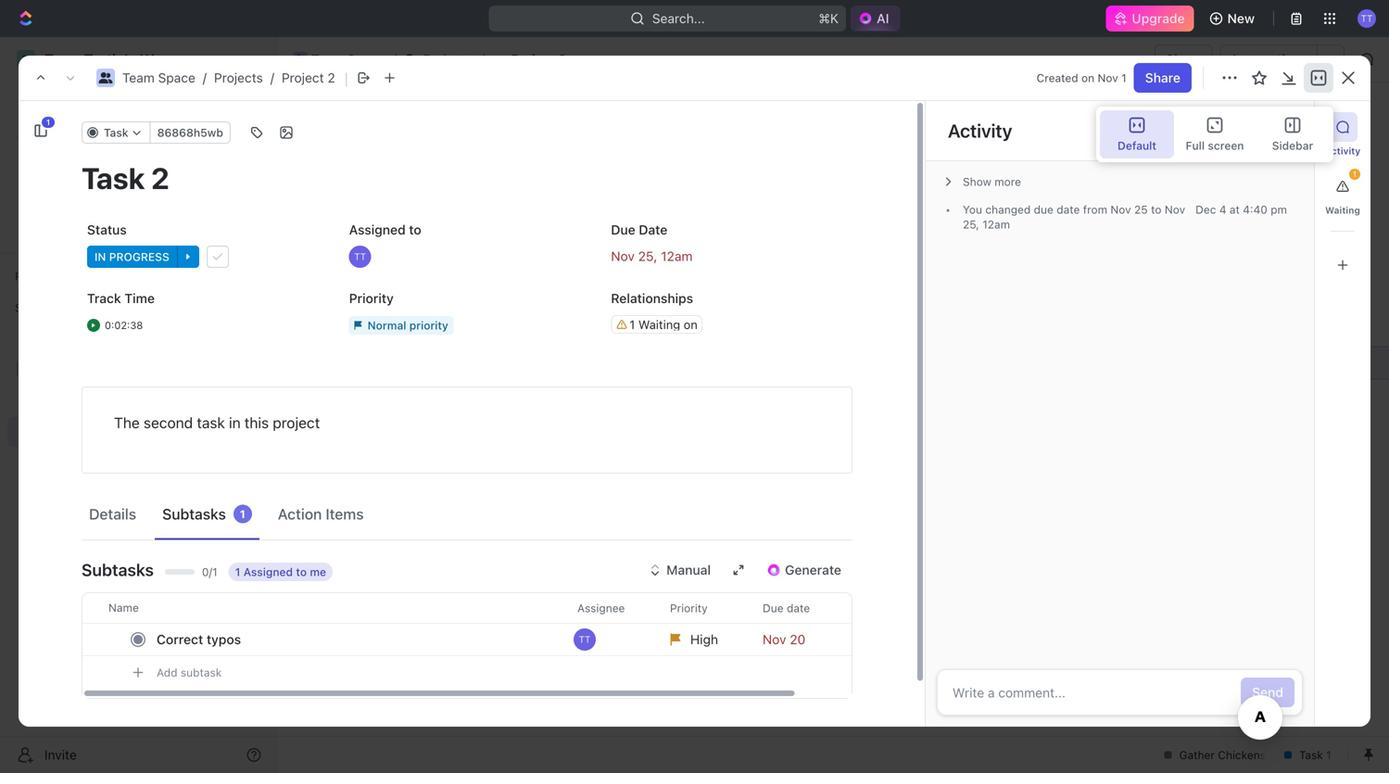 Task type: describe. For each thing, give the bounding box(es) containing it.
upgrade link
[[1107, 6, 1195, 32]]

correct typos link
[[152, 626, 563, 653]]

0 vertical spatial project
[[512, 51, 555, 67]]

from
[[1084, 203, 1108, 216]]

project
[[273, 414, 320, 432]]

customize
[[1232, 172, 1297, 187]]

2 inside team space / projects / project 2 |
[[328, 70, 335, 85]]

projects inside tree
[[56, 393, 105, 408]]

team space / projects / project 2 |
[[122, 69, 348, 87]]

1 waiting on
[[630, 318, 698, 331]]

1 vertical spatial share
[[1146, 70, 1181, 85]]

/ up 86868h5wb
[[203, 70, 207, 85]]

1 left action in the bottom left of the page
[[240, 508, 246, 521]]

full
[[1186, 139, 1206, 152]]

1 up default "button"
[[1122, 71, 1127, 84]]

correct
[[157, 632, 203, 647]]

generate button
[[756, 555, 853, 585]]

due
[[611, 222, 636, 237]]

, 12 am
[[977, 218, 1011, 231]]

sidebar navigation
[[0, 37, 277, 773]]

action
[[278, 505, 322, 523]]

0 horizontal spatial assigned
[[244, 566, 293, 579]]

task 1
[[374, 323, 411, 338]]

this
[[245, 414, 269, 432]]

waiting inside task sidebar navigation tab list
[[1326, 205, 1361, 216]]

0 vertical spatial add
[[1256, 119, 1280, 134]]

team for team space / projects / project 2 |
[[122, 70, 155, 85]]

home link
[[7, 90, 269, 120]]

upgrade
[[1133, 11, 1186, 26]]

team for team space
[[312, 51, 344, 67]]

2 vertical spatial task
[[401, 388, 428, 403]]

automations button
[[1222, 45, 1318, 73]]

0 vertical spatial task
[[1284, 119, 1312, 134]]

0/1
[[202, 566, 218, 579]]

dashboards
[[45, 191, 116, 207]]

0 vertical spatial assigned
[[349, 222, 406, 237]]

1 inside task sidebar navigation tab list
[[1354, 170, 1357, 178]]

/ left project 2
[[481, 51, 485, 67]]

default
[[1118, 139, 1157, 152]]

0 vertical spatial in
[[346, 263, 357, 276]]

1 horizontal spatial project 2 link
[[488, 48, 571, 70]]

created on nov 1
[[1037, 71, 1127, 84]]

action items button
[[271, 497, 371, 531]]

0 vertical spatial add task button
[[1245, 112, 1323, 142]]

activity inside task sidebar navigation tab list
[[1326, 146, 1361, 156]]

2 horizontal spatial projects
[[424, 51, 473, 67]]

4:40
[[1244, 203, 1268, 216]]

at
[[1230, 203, 1241, 216]]

0 vertical spatial user group image
[[295, 55, 306, 64]]

0 horizontal spatial add task
[[374, 388, 428, 403]]

sidebar button
[[1256, 110, 1331, 159]]

projects link inside tree
[[56, 386, 217, 415]]

/ right team space
[[393, 51, 397, 67]]

due
[[1034, 203, 1054, 216]]

you
[[963, 203, 983, 216]]

1 horizontal spatial on
[[1082, 71, 1095, 84]]

1 assigned to me
[[235, 566, 326, 579]]

new
[[1228, 11, 1256, 26]]

the second task in this project
[[114, 414, 320, 432]]

details button
[[82, 497, 144, 531]]

inbox
[[45, 128, 77, 144]]

0 vertical spatial subtasks
[[162, 505, 226, 523]]

hide inside button
[[962, 218, 987, 231]]

relationships
[[611, 291, 694, 306]]

0 horizontal spatial in
[[229, 414, 241, 432]]

4
[[1220, 203, 1227, 216]]

,
[[977, 218, 980, 231]]

team space
[[312, 51, 385, 67]]

⌘k
[[819, 11, 839, 26]]

inbox link
[[7, 121, 269, 151]]

am
[[995, 218, 1011, 231]]

default button
[[1101, 110, 1175, 159]]

nov right the from
[[1111, 203, 1132, 216]]

details
[[89, 505, 136, 523]]

86868h5wb
[[157, 126, 223, 139]]

25 inside nov 25
[[963, 218, 977, 231]]

task sidebar content section
[[925, 101, 1315, 727]]

space for team space / projects / project 2 |
[[158, 70, 196, 85]]

new button
[[1202, 4, 1267, 33]]

1 up inbox
[[46, 118, 50, 127]]

0 horizontal spatial add
[[374, 388, 398, 403]]

0 horizontal spatial project 2 link
[[282, 70, 335, 85]]

search...
[[653, 11, 705, 26]]

second
[[144, 414, 193, 432]]

/ left |
[[271, 70, 274, 85]]



Task type: locate. For each thing, give the bounding box(es) containing it.
0 horizontal spatial waiting
[[639, 318, 681, 331]]

1 horizontal spatial 25
[[1135, 203, 1149, 216]]

me
[[310, 566, 326, 579]]

1 vertical spatial 1 button
[[1329, 169, 1361, 201]]

0 vertical spatial team
[[312, 51, 344, 67]]

1 vertical spatial 2
[[328, 70, 335, 85]]

add task button down 'task 1'
[[365, 384, 436, 407]]

task down priority on the top of the page
[[374, 323, 402, 338]]

assigned
[[349, 222, 406, 237], [244, 566, 293, 579]]

1 vertical spatial to
[[409, 222, 422, 237]]

progress
[[360, 263, 421, 276]]

1 horizontal spatial projects
[[214, 70, 263, 85]]

project 2
[[512, 51, 567, 67]]

project
[[512, 51, 555, 67], [282, 70, 324, 85]]

projects inside team space / projects / project 2 |
[[214, 70, 263, 85]]

team space link
[[288, 48, 389, 70], [122, 70, 196, 85]]

0 horizontal spatial subtasks
[[82, 560, 154, 580]]

add up sidebar
[[1256, 119, 1280, 134]]

assigned up the in progress
[[349, 222, 406, 237]]

waiting right pm at the top
[[1326, 205, 1361, 216]]

waiting
[[1326, 205, 1361, 216], [639, 318, 681, 331]]

screen
[[1209, 139, 1245, 152]]

changed due date from nov 25 to
[[983, 203, 1165, 216]]

changed
[[986, 203, 1031, 216]]

dec
[[1196, 203, 1217, 216]]

hide button
[[1148, 167, 1204, 193]]

search
[[1096, 172, 1139, 187]]

Edit task name text field
[[82, 160, 853, 196]]

add down 'task 1'
[[374, 388, 398, 403]]

1 horizontal spatial add task
[[1256, 119, 1312, 134]]

1 horizontal spatial activity
[[1326, 146, 1361, 156]]

dec 4 at 4:40 pm
[[1196, 203, 1288, 216]]

1 vertical spatial 25
[[963, 218, 977, 231]]

created
[[1037, 71, 1079, 84]]

subtasks
[[162, 505, 226, 523], [82, 560, 154, 580]]

1 down relationships
[[630, 318, 635, 331]]

1 vertical spatial activity
[[1326, 146, 1361, 156]]

track time
[[87, 291, 155, 306]]

assigned left me
[[244, 566, 293, 579]]

the
[[114, 414, 140, 432]]

task sidebar navigation tab list
[[1323, 112, 1364, 280]]

1 horizontal spatial team space link
[[288, 48, 389, 70]]

1 button down sidebar button
[[1329, 169, 1361, 201]]

in left this
[[229, 414, 241, 432]]

priority
[[349, 291, 394, 306]]

|
[[345, 69, 348, 87]]

task up sidebar
[[1284, 119, 1312, 134]]

2 vertical spatial projects
[[56, 393, 105, 408]]

1 vertical spatial hide
[[962, 218, 987, 231]]

in up priority on the top of the page
[[346, 263, 357, 276]]

1 horizontal spatial space
[[347, 51, 385, 67]]

0 vertical spatial hide
[[1170, 172, 1199, 187]]

1 vertical spatial user group image
[[19, 363, 33, 375]]

nov
[[1098, 71, 1119, 84], [1111, 203, 1132, 216], [1165, 203, 1186, 216]]

1 horizontal spatial to
[[409, 222, 422, 237]]

add task
[[1256, 119, 1312, 134], [374, 388, 428, 403]]

1 vertical spatial assigned
[[244, 566, 293, 579]]

1 button
[[26, 116, 56, 146], [1329, 169, 1361, 201], [415, 321, 441, 340]]

hide button
[[955, 214, 995, 236]]

0 vertical spatial 25
[[1135, 203, 1149, 216]]

1 horizontal spatial project
[[512, 51, 555, 67]]

2 horizontal spatial to
[[1152, 203, 1162, 216]]

1 button inside task sidebar navigation tab list
[[1329, 169, 1361, 201]]

1 horizontal spatial team
[[312, 51, 344, 67]]

0 horizontal spatial activity
[[949, 120, 1013, 141]]

0 vertical spatial on
[[1082, 71, 1095, 84]]

1 vertical spatial add task button
[[365, 384, 436, 407]]

on
[[1082, 71, 1095, 84], [684, 318, 698, 331]]

in progress
[[346, 263, 421, 276]]

1 horizontal spatial user group image
[[295, 55, 306, 64]]

0 horizontal spatial 1 button
[[26, 116, 56, 146]]

1 horizontal spatial 1 button
[[415, 321, 441, 340]]

space up |
[[347, 51, 385, 67]]

2 vertical spatial to
[[296, 566, 307, 579]]

1 vertical spatial task
[[374, 323, 402, 338]]

1 down the progress
[[405, 323, 411, 338]]

home
[[45, 97, 80, 112]]

1 vertical spatial subtasks
[[82, 560, 154, 580]]

user group image
[[99, 72, 113, 83]]

hide down you
[[962, 218, 987, 231]]

team
[[312, 51, 344, 67], [122, 70, 155, 85]]

spaces
[[15, 301, 54, 314]]

1 horizontal spatial assigned
[[349, 222, 406, 237]]

1 vertical spatial in
[[229, 414, 241, 432]]

share
[[1167, 51, 1202, 67], [1146, 70, 1181, 85]]

pm
[[1271, 203, 1288, 216]]

add task down 'task 1'
[[374, 388, 428, 403]]

0 horizontal spatial add task button
[[365, 384, 436, 407]]

to up the progress
[[409, 222, 422, 237]]

0 vertical spatial add task
[[1256, 119, 1312, 134]]

1 horizontal spatial hide
[[1170, 172, 1199, 187]]

0 horizontal spatial user group image
[[19, 363, 33, 375]]

2 vertical spatial 1 button
[[415, 321, 441, 340]]

0 vertical spatial to
[[1152, 203, 1162, 216]]

0 vertical spatial 2
[[559, 51, 567, 67]]

activity up you
[[949, 120, 1013, 141]]

1 vertical spatial waiting
[[639, 318, 681, 331]]

favorites
[[15, 270, 64, 283]]

1 right 'task 1'
[[433, 324, 438, 337]]

user group image left team space
[[295, 55, 306, 64]]

1 horizontal spatial in
[[346, 263, 357, 276]]

0 horizontal spatial on
[[684, 318, 698, 331]]

date
[[639, 222, 668, 237]]

invite
[[45, 747, 77, 763]]

due date
[[611, 222, 668, 237]]

0 vertical spatial share
[[1167, 51, 1202, 67]]

customize button
[[1208, 167, 1303, 193]]

0 horizontal spatial hide
[[962, 218, 987, 231]]

projects link
[[400, 48, 477, 70], [214, 70, 263, 85], [56, 386, 217, 415]]

0 horizontal spatial team space link
[[122, 70, 196, 85]]

dashboards link
[[7, 185, 269, 214]]

1
[[1122, 71, 1127, 84], [46, 118, 50, 127], [1354, 170, 1357, 178], [630, 318, 635, 331], [405, 323, 411, 338], [433, 324, 438, 337], [240, 508, 246, 521], [235, 566, 241, 579]]

1 vertical spatial project
[[282, 70, 324, 85]]

space up home link
[[158, 70, 196, 85]]

hide inside dropdown button
[[1170, 172, 1199, 187]]

user group image inside "projects" tree
[[19, 363, 33, 375]]

1 horizontal spatial add task button
[[1245, 112, 1323, 142]]

search button
[[1072, 167, 1144, 193]]

0 horizontal spatial team
[[122, 70, 155, 85]]

0 vertical spatial activity
[[949, 120, 1013, 141]]

in
[[346, 263, 357, 276], [229, 414, 241, 432]]

activity right sidebar
[[1326, 146, 1361, 156]]

Search tasks... text field
[[1159, 211, 1345, 239]]

activity
[[949, 120, 1013, 141], [1326, 146, 1361, 156]]

on right created
[[1082, 71, 1095, 84]]

1 horizontal spatial add
[[1256, 119, 1280, 134]]

nov inside nov 25
[[1165, 203, 1186, 216]]

correct typos
[[157, 632, 241, 647]]

team inside team space / projects / project 2 |
[[122, 70, 155, 85]]

assigned to
[[349, 222, 422, 237]]

0 horizontal spatial projects
[[56, 393, 105, 408]]

projects tree
[[7, 323, 269, 573]]

track
[[87, 291, 121, 306]]

0 vertical spatial projects
[[424, 51, 473, 67]]

full screen button
[[1179, 110, 1253, 159]]

0 horizontal spatial space
[[158, 70, 196, 85]]

task down 'task 1'
[[401, 388, 428, 403]]

task
[[197, 414, 225, 432]]

generate
[[785, 562, 842, 578]]

/
[[393, 51, 397, 67], [481, 51, 485, 67], [203, 70, 207, 85], [271, 70, 274, 85]]

1 horizontal spatial subtasks
[[162, 505, 226, 523]]

task
[[1284, 119, 1312, 134], [374, 323, 402, 338], [401, 388, 428, 403]]

nov down hide dropdown button
[[1165, 203, 1186, 216]]

send button
[[1242, 678, 1295, 707]]

subtasks up 0/1
[[162, 505, 226, 523]]

1 vertical spatial add task
[[374, 388, 428, 403]]

date
[[1057, 203, 1081, 216]]

0 horizontal spatial to
[[296, 566, 307, 579]]

0 vertical spatial 1 button
[[26, 116, 56, 146]]

0 vertical spatial waiting
[[1326, 205, 1361, 216]]

add task up sidebar
[[1256, 119, 1312, 134]]

subtasks down details button
[[82, 560, 154, 580]]

items
[[326, 505, 364, 523]]

automations
[[1231, 51, 1308, 67]]

to inside task sidebar content section
[[1152, 203, 1162, 216]]

full screen
[[1186, 139, 1245, 152]]

0 horizontal spatial project
[[282, 70, 324, 85]]

1 right the customize
[[1354, 170, 1357, 178]]

activity inside task sidebar content section
[[949, 120, 1013, 141]]

nov 25
[[963, 203, 1186, 231]]

0 horizontal spatial 2
[[328, 70, 335, 85]]

time
[[125, 291, 155, 306]]

0 vertical spatial space
[[347, 51, 385, 67]]

12
[[983, 218, 995, 231]]

user group image down spaces
[[19, 363, 33, 375]]

typos
[[207, 632, 241, 647]]

86868h5wb button
[[150, 121, 231, 144]]

1 vertical spatial projects
[[214, 70, 263, 85]]

1 button right 'task 1'
[[415, 321, 441, 340]]

action items
[[278, 505, 364, 523]]

1 button down home
[[26, 116, 56, 146]]

2 horizontal spatial 1 button
[[1329, 169, 1361, 201]]

on down relationships
[[684, 318, 698, 331]]

to left me
[[296, 566, 307, 579]]

user group image
[[295, 55, 306, 64], [19, 363, 33, 375]]

status
[[87, 222, 127, 237]]

1 vertical spatial space
[[158, 70, 196, 85]]

1 horizontal spatial waiting
[[1326, 205, 1361, 216]]

sidebar
[[1273, 139, 1314, 152]]

waiting down relationships
[[639, 318, 681, 331]]

project inside team space / projects / project 2 |
[[282, 70, 324, 85]]

1 horizontal spatial 2
[[559, 51, 567, 67]]

to
[[1152, 203, 1162, 216], [409, 222, 422, 237], [296, 566, 307, 579]]

25 down search
[[1135, 203, 1149, 216]]

1 vertical spatial team
[[122, 70, 155, 85]]

favorites button
[[7, 265, 82, 287]]

space for team space
[[347, 51, 385, 67]]

send
[[1253, 685, 1284, 700]]

1 vertical spatial add
[[374, 388, 398, 403]]

add task button up the customize
[[1245, 112, 1323, 142]]

to down hide dropdown button
[[1152, 203, 1162, 216]]

space inside team space / projects / project 2 |
[[158, 70, 196, 85]]

1 right 0/1
[[235, 566, 241, 579]]

nov right created
[[1098, 71, 1119, 84]]

25 down you
[[963, 218, 977, 231]]

0 horizontal spatial 25
[[963, 218, 977, 231]]

add
[[1256, 119, 1280, 134], [374, 388, 398, 403]]

1 vertical spatial on
[[684, 318, 698, 331]]

2
[[559, 51, 567, 67], [328, 70, 335, 85]]

project 2 link
[[488, 48, 571, 70], [282, 70, 335, 85]]

hide down full
[[1170, 172, 1199, 187]]



Task type: vqa. For each thing, say whether or not it's contained in the screenshot.
business time image
no



